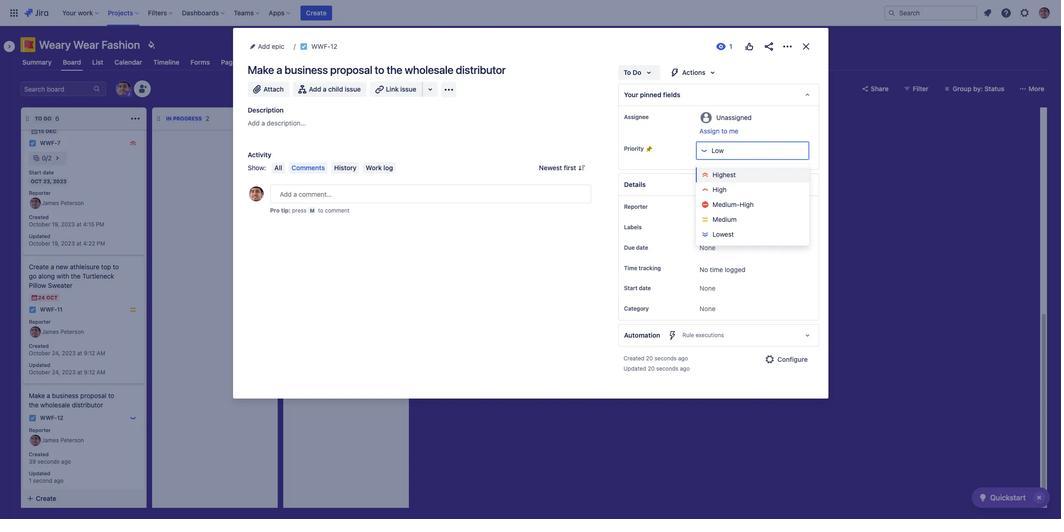 Task type: locate. For each thing, give the bounding box(es) containing it.
19, for october 19, 2023 at 4:22 pm
[[52, 240, 60, 247]]

pm for october 19, 2023 at 4:22 pm
[[97, 240, 105, 247]]

15 december 2023 image
[[31, 128, 38, 135], [31, 128, 38, 135]]

0 vertical spatial 12
[[331, 42, 337, 50]]

add left epic
[[258, 42, 270, 50]]

close image
[[801, 41, 812, 52]]

wholesale up link web pages and more icon
[[405, 63, 454, 76]]

first
[[564, 164, 576, 172]]

created up updated october 19, 2023 at 4:22 pm
[[29, 214, 49, 220]]

reporter for james peterson image to the bottom
[[29, 427, 51, 433]]

0 horizontal spatial wwf-12 link
[[40, 414, 63, 422]]

2 right 0
[[48, 154, 52, 162]]

1 vertical spatial james peterson
[[42, 329, 84, 336]]

do inside to do dropdown button
[[633, 68, 642, 76]]

at for created october 19, 2023 at 4:15 pm
[[76, 221, 82, 228]]

peterson up created october 24, 2023 at 9:12 am
[[61, 329, 84, 336]]

link issue button
[[370, 82, 423, 97]]

search image
[[889, 9, 896, 17]]

forms
[[191, 58, 210, 66]]

0 vertical spatial wholesale
[[405, 63, 454, 76]]

0 vertical spatial james
[[42, 200, 59, 207]]

24, inside updated october 24, 2023 at 9:12 am
[[52, 369, 60, 376]]

proposal inside make a business proposal to the wholesale distributor
[[80, 392, 106, 400]]

no
[[700, 266, 709, 274]]

19, inside created october 19, 2023 at 4:15 pm
[[52, 221, 60, 228]]

attach button
[[248, 82, 290, 97]]

0 vertical spatial 20
[[646, 355, 653, 362]]

october up go
[[29, 240, 50, 247]]

wwf- up created 39 seconds ago
[[40, 415, 57, 422]]

low
[[712, 147, 724, 155]]

0 vertical spatial pm
[[96, 221, 104, 228]]

created for created october 24, 2023 at 9:12 am
[[29, 343, 49, 349]]

1 horizontal spatial 2
[[206, 115, 210, 122]]

a right issues link
[[277, 63, 282, 76]]

start inside the make a business proposal to the wholesale distributor dialog
[[624, 285, 638, 292]]

1 james from the top
[[42, 200, 59, 207]]

add down the description
[[248, 119, 260, 127]]

1 horizontal spatial to
[[624, 68, 631, 76]]

updated october 19, 2023 at 4:22 pm
[[29, 233, 105, 247]]

0 horizontal spatial wwf-12
[[40, 415, 63, 422]]

2 vertical spatial james peterson image
[[30, 435, 41, 446]]

12 inside the make a business proposal to the wholesale distributor dialog
[[331, 42, 337, 50]]

0 vertical spatial start
[[29, 170, 41, 176]]

12 up add a child issue
[[331, 42, 337, 50]]

october down created october 24, 2023 at 9:12 am
[[29, 369, 50, 376]]

business for description
[[285, 63, 328, 76]]

your pinned fields element
[[618, 84, 819, 106]]

pm inside updated october 19, 2023 at 4:22 pm
[[97, 240, 105, 247]]

2023 up updated october 24, 2023 at 9:12 am
[[62, 350, 76, 357]]

jira image
[[24, 7, 48, 18], [24, 7, 48, 18]]

wwf-
[[312, 42, 331, 50], [40, 140, 57, 147], [40, 306, 57, 313], [40, 415, 57, 422]]

epic
[[272, 42, 285, 50]]

make a business proposal to the wholesale distributor inside dialog
[[248, 63, 506, 76]]

created inside created october 24, 2023 at 9:12 am
[[29, 343, 49, 349]]

wwf-12 link up add a child issue button
[[312, 41, 337, 52]]

none up executions
[[700, 305, 716, 313]]

task image up created 39 seconds ago
[[29, 415, 36, 422]]

1 vertical spatial distributor
[[72, 401, 103, 409]]

link
[[386, 85, 399, 93]]

james peterson image
[[30, 327, 41, 338]]

james up created 39 seconds ago
[[42, 437, 59, 444]]

seconds inside created 39 seconds ago
[[37, 459, 60, 466]]

0 horizontal spatial make a business proposal to the wholesale distributor
[[29, 392, 114, 409]]

wwf- down 24 oct
[[40, 306, 57, 313]]

at inside updated october 19, 2023 at 4:22 pm
[[76, 240, 82, 247]]

created inside 'created 20 seconds ago updated 20 seconds ago'
[[624, 355, 645, 362]]

reporter up james peterson icon
[[29, 319, 51, 325]]

list link
[[90, 54, 105, 71]]

24 october 2023 image
[[31, 294, 38, 302], [31, 294, 38, 302]]

1 vertical spatial to
[[35, 115, 42, 121]]

1 vertical spatial 12
[[57, 415, 63, 422]]

2 for 0 / 2
[[48, 154, 52, 162]]

updated up second
[[29, 470, 50, 476]]

peterson up created october 19, 2023 at 4:15 pm
[[61, 200, 84, 207]]

wwf- for top wwf-12 link
[[312, 42, 331, 50]]

2023 down created october 24, 2023 at 9:12 am
[[62, 369, 76, 376]]

1 vertical spatial james peterson image
[[30, 198, 41, 209]]

at down created october 24, 2023 at 9:12 am
[[77, 369, 82, 376]]

1 9:12 from the top
[[84, 350, 95, 357]]

start inside start date oct 23, 2023
[[29, 170, 41, 176]]

1 vertical spatial proposal
[[80, 392, 106, 400]]

wwf-12 link up created 39 seconds ago
[[40, 414, 63, 422]]

in
[[166, 115, 172, 121]]

task image left wwf-7 link
[[29, 140, 36, 147]]

12 up created 39 seconds ago
[[57, 415, 63, 422]]

quickstart button
[[972, 488, 1051, 508]]

updated down automation at the bottom right
[[624, 366, 647, 373]]

reporter inside the make a business proposal to the wholesale distributor dialog
[[624, 203, 648, 210]]

timeline
[[153, 58, 179, 66]]

wwf-12 inside the make a business proposal to the wholesale distributor dialog
[[312, 42, 337, 50]]

at inside created october 19, 2023 at 4:15 pm
[[76, 221, 82, 228]]

2 horizontal spatial the
[[387, 63, 403, 76]]

1 vertical spatial 19,
[[52, 240, 60, 247]]

make a business proposal to the wholesale distributor up link
[[248, 63, 506, 76]]

medium-
[[713, 201, 740, 209]]

0 vertical spatial wwf-12
[[312, 42, 337, 50]]

2023 right 23,
[[53, 178, 67, 184]]

created for created 39 seconds ago
[[29, 451, 49, 457]]

your
[[624, 91, 639, 99]]

updated inside updated october 19, 2023 at 4:22 pm
[[29, 233, 50, 239]]

0 horizontal spatial distributor
[[72, 401, 103, 409]]

1 vertical spatial high
[[740, 201, 754, 209]]

a
[[277, 63, 282, 76], [323, 85, 327, 93], [262, 119, 265, 127], [51, 263, 54, 271], [47, 392, 50, 400]]

wholesale for reporter
[[40, 401, 70, 409]]

1 vertical spatial start
[[624, 285, 638, 292]]

2 james from the top
[[42, 329, 59, 336]]

start for start date
[[624, 285, 638, 292]]

primary element
[[6, 0, 885, 26]]

project settings link
[[370, 54, 422, 71]]

task image left wwf-11 link at the left bottom of page
[[29, 306, 36, 314]]

9:12 for updated october 24, 2023 at 9:12 am
[[84, 369, 95, 376]]

1 vertical spatial create
[[29, 263, 49, 271]]

menu bar
[[270, 162, 398, 174]]

24, down created october 24, 2023 at 9:12 am
[[52, 369, 60, 376]]

issue
[[345, 85, 361, 93], [401, 85, 417, 93]]

add epic
[[258, 42, 285, 50]]

0 horizontal spatial 2
[[48, 154, 52, 162]]

1 vertical spatial date
[[637, 244, 649, 251]]

wholesale down updated october 24, 2023 at 9:12 am
[[40, 401, 70, 409]]

9:12 inside updated october 24, 2023 at 9:12 am
[[84, 369, 95, 376]]

1 horizontal spatial do
[[633, 68, 642, 76]]

none down lowest on the right
[[700, 244, 716, 252]]

Add a comment… field
[[270, 185, 591, 203]]

am up updated october 24, 2023 at 9:12 am
[[97, 350, 105, 357]]

24 oct
[[38, 295, 58, 301]]

calendar
[[115, 58, 142, 66]]

0 horizontal spatial 12
[[57, 415, 63, 422]]

october inside updated october 24, 2023 at 9:12 am
[[29, 369, 50, 376]]

1 peterson from the top
[[61, 200, 84, 207]]

0 horizontal spatial wholesale
[[40, 401, 70, 409]]

issues link
[[249, 54, 273, 71]]

updated inside 'updated 1 second ago'
[[29, 470, 50, 476]]

3 october from the top
[[29, 350, 50, 357]]

date for due date
[[637, 244, 649, 251]]

1 24, from the top
[[52, 350, 60, 357]]

priority unpin image
[[646, 145, 653, 153]]

the
[[387, 63, 403, 76], [71, 272, 81, 280], [29, 401, 39, 409]]

menu bar containing all
[[270, 162, 398, 174]]

19, up updated october 19, 2023 at 4:22 pm
[[52, 221, 60, 228]]

oct left 23,
[[31, 178, 42, 184]]

0 horizontal spatial proposal
[[80, 392, 106, 400]]

medium image
[[129, 306, 137, 314]]

created down james peterson icon
[[29, 343, 49, 349]]

do up your on the right top of the page
[[633, 68, 642, 76]]

updated for 1 second ago
[[29, 470, 50, 476]]

configure
[[778, 356, 808, 364]]

0 vertical spatial james peterson
[[42, 200, 84, 207]]

2 vertical spatial add
[[248, 119, 260, 127]]

0 horizontal spatial the
[[29, 401, 39, 409]]

make inside dialog
[[248, 63, 274, 76]]

a down the description
[[262, 119, 265, 127]]

wear
[[73, 38, 99, 51]]

updated inside updated october 24, 2023 at 9:12 am
[[29, 362, 50, 368]]

do inside the to do 6
[[44, 115, 52, 121]]

3 james from the top
[[42, 437, 59, 444]]

2 vertical spatial create
[[36, 495, 56, 503]]

1 horizontal spatial the
[[71, 272, 81, 280]]

the inside dialog
[[387, 63, 403, 76]]

newest first image
[[578, 164, 586, 172]]

at for updated october 24, 2023 at 9:12 am
[[77, 369, 82, 376]]

date left due date pin to top image
[[637, 244, 649, 251]]

0 horizontal spatial high
[[713, 186, 727, 194]]

to inside the to do 6
[[35, 115, 42, 121]]

1 vertical spatial james
[[42, 329, 59, 336]]

1 vertical spatial 24,
[[52, 369, 60, 376]]

1 19, from the top
[[52, 221, 60, 228]]

wwf-12 up created 39 seconds ago
[[40, 415, 63, 422]]

time
[[624, 265, 638, 272]]

2 vertical spatial seconds
[[37, 459, 60, 466]]

james down 23,
[[42, 200, 59, 207]]

2023 inside created october 19, 2023 at 4:15 pm
[[61, 221, 75, 228]]

15
[[38, 128, 44, 134]]

start
[[29, 170, 41, 176], [624, 285, 638, 292]]

second
[[33, 478, 52, 485]]

at inside created october 24, 2023 at 9:12 am
[[77, 350, 82, 357]]

no time logged
[[700, 266, 746, 274]]

medium-high
[[713, 201, 754, 209]]

24,
[[52, 350, 60, 357], [52, 369, 60, 376]]

james peterson up created october 24, 2023 at 9:12 am
[[42, 329, 84, 336]]

pm
[[96, 221, 104, 228], [97, 240, 105, 247]]

wwf- down 15 dec
[[40, 140, 57, 147]]

updated inside 'created 20 seconds ago updated 20 seconds ago'
[[624, 366, 647, 373]]

pm inside created october 19, 2023 at 4:15 pm
[[96, 221, 104, 228]]

1 am from the top
[[97, 350, 105, 357]]

created down automation at the bottom right
[[624, 355, 645, 362]]

updated down created october 24, 2023 at 9:12 am
[[29, 362, 50, 368]]

2 vertical spatial james
[[42, 437, 59, 444]]

ago inside 'updated 1 second ago'
[[54, 478, 64, 485]]

to
[[375, 63, 385, 76], [722, 127, 728, 135], [318, 207, 324, 214], [113, 263, 119, 271], [108, 392, 114, 400]]

am down created october 24, 2023 at 9:12 am
[[97, 369, 105, 376]]

date inside start date oct 23, 2023
[[43, 170, 54, 176]]

james peterson image left add people image
[[116, 81, 131, 96]]

business
[[285, 63, 328, 76], [52, 392, 79, 400]]

1 horizontal spatial high
[[740, 201, 754, 209]]

to up your on the right top of the page
[[624, 68, 631, 76]]

pm for october 19, 2023 at 4:15 pm
[[96, 221, 104, 228]]

wwf-12 link
[[312, 41, 337, 52], [40, 414, 63, 422]]

1 horizontal spatial make a business proposal to the wholesale distributor
[[248, 63, 506, 76]]

all button
[[272, 162, 285, 174]]

2023 inside created october 24, 2023 at 9:12 am
[[62, 350, 76, 357]]

1 horizontal spatial 12
[[331, 42, 337, 50]]

brainstorm
[[54, 96, 87, 104]]

2 9:12 from the top
[[84, 369, 95, 376]]

wwf-12 up add a child issue button
[[312, 42, 337, 50]]

0 vertical spatial distributor
[[456, 63, 506, 76]]

0 horizontal spatial issue
[[345, 85, 361, 93]]

issue inside button
[[345, 85, 361, 93]]

distributor for description
[[456, 63, 506, 76]]

to do 6
[[35, 115, 59, 122]]

wholesale inside dialog
[[405, 63, 454, 76]]

0 vertical spatial the
[[387, 63, 403, 76]]

0 vertical spatial proposal
[[330, 63, 373, 76]]

james peterson image
[[116, 81, 131, 96], [30, 198, 41, 209], [30, 435, 41, 446]]

2 vertical spatial james peterson
[[42, 437, 84, 444]]

distributor inside dialog
[[456, 63, 506, 76]]

0 vertical spatial make a business proposal to the wholesale distributor
[[248, 63, 506, 76]]

0 horizontal spatial do
[[44, 115, 52, 121]]

business inside the make a business proposal to the wholesale distributor dialog
[[285, 63, 328, 76]]

none down no
[[700, 285, 716, 292]]

Search field
[[885, 5, 978, 20]]

add inside dropdown button
[[258, 42, 270, 50]]

0 horizontal spatial oct
[[31, 178, 42, 184]]

reporter up created 39 seconds ago
[[29, 427, 51, 433]]

a left new
[[51, 263, 54, 271]]

time tracking
[[624, 265, 661, 272]]

product
[[29, 96, 53, 104]]

oct right "24"
[[46, 295, 58, 301]]

1 issue from the left
[[345, 85, 361, 93]]

high down the highest
[[713, 186, 727, 194]]

none down medium-
[[700, 223, 716, 231]]

oct
[[31, 178, 42, 184], [46, 295, 58, 301]]

a inside create a new athleisure top to go along with the turtleneck pillow sweater
[[51, 263, 54, 271]]

issue right child
[[345, 85, 361, 93]]

updated
[[29, 233, 50, 239], [29, 362, 50, 368], [624, 366, 647, 373], [29, 470, 50, 476]]

9:12 up updated october 24, 2023 at 9:12 am
[[84, 350, 95, 357]]

issue right link
[[401, 85, 417, 93]]

high down details element on the top right of page
[[740, 201, 754, 209]]

peterson up created 39 seconds ago
[[61, 437, 84, 444]]

october inside created october 24, 2023 at 9:12 am
[[29, 350, 50, 357]]

a left child
[[323, 85, 327, 93]]

vote options: no one has voted for this issue yet. image
[[744, 41, 755, 52]]

time tracking pin to top image
[[663, 265, 671, 272]]

october down james peterson icon
[[29, 350, 50, 357]]

2023 up updated october 19, 2023 at 4:22 pm
[[61, 221, 75, 228]]

to inside create a new athleisure top to go along with the turtleneck pillow sweater
[[113, 263, 119, 271]]

0 vertical spatial to
[[624, 68, 631, 76]]

0 vertical spatial seconds
[[655, 355, 677, 362]]

to inside dropdown button
[[624, 68, 631, 76]]

1 horizontal spatial wwf-12 link
[[312, 41, 337, 52]]

james peterson up created october 19, 2023 at 4:15 pm
[[42, 200, 84, 207]]

created inside created 39 seconds ago
[[29, 451, 49, 457]]

2 24, from the top
[[52, 369, 60, 376]]

newest first
[[539, 164, 576, 172]]

1 vertical spatial wholesale
[[40, 401, 70, 409]]

business up add a child issue button
[[285, 63, 328, 76]]

1 vertical spatial make a business proposal to the wholesale distributor
[[29, 392, 114, 409]]

add people image
[[137, 83, 148, 94]]

2 vertical spatial peterson
[[61, 437, 84, 444]]

james right james peterson icon
[[42, 329, 59, 336]]

james peterson image down start date oct 23, 2023
[[30, 198, 41, 209]]

0 vertical spatial oct
[[31, 178, 42, 184]]

make a business proposal to the wholesale distributor
[[248, 63, 506, 76], [29, 392, 114, 409]]

4:22
[[83, 240, 95, 247]]

2 issue from the left
[[401, 85, 417, 93]]

0 vertical spatial do
[[633, 68, 642, 76]]

created up 39
[[29, 451, 49, 457]]

1 horizontal spatial wwf-12
[[312, 42, 337, 50]]

date down time tracking at the bottom of page
[[639, 285, 651, 292]]

2 am from the top
[[97, 369, 105, 376]]

automation element
[[618, 325, 819, 347]]

weary
[[39, 38, 71, 51]]

created inside created october 19, 2023 at 4:15 pm
[[29, 214, 49, 220]]

2023 left 4:22
[[61, 240, 75, 247]]

the inside create a new athleisure top to go along with the turtleneck pillow sweater
[[71, 272, 81, 280]]

2023 inside updated october 24, 2023 at 9:12 am
[[62, 369, 76, 376]]

24, up updated october 24, 2023 at 9:12 am
[[52, 350, 60, 357]]

24, inside created october 24, 2023 at 9:12 am
[[52, 350, 60, 357]]

1 vertical spatial business
[[52, 392, 79, 400]]

make a business proposal to the wholesale distributor down updated october 24, 2023 at 9:12 am
[[29, 392, 114, 409]]

0 vertical spatial 24,
[[52, 350, 60, 357]]

wwf-11 link
[[40, 306, 63, 314]]

add for add a child issue
[[309, 85, 321, 93]]

highest image
[[129, 140, 137, 147]]

2 vertical spatial date
[[639, 285, 651, 292]]

with
[[57, 272, 69, 280]]

2 19, from the top
[[52, 240, 60, 247]]

pm right 4:22
[[97, 240, 105, 247]]

profile image of james peterson image
[[249, 187, 264, 202]]

1 vertical spatial do
[[44, 115, 52, 121]]

1 october from the top
[[29, 221, 50, 228]]

a down updated october 24, 2023 at 9:12 am
[[47, 392, 50, 400]]

9:12 inside created october 24, 2023 at 9:12 am
[[84, 350, 95, 357]]

0 vertical spatial date
[[43, 170, 54, 176]]

2 for in progress 2
[[206, 115, 210, 122]]

proposal inside the make a business proposal to the wholesale distributor dialog
[[330, 63, 373, 76]]

james for james peterson image to the bottom
[[42, 437, 59, 444]]

turtleneck
[[82, 272, 114, 280]]

am inside updated october 24, 2023 at 9:12 am
[[97, 369, 105, 376]]

2023 inside start date oct 23, 2023
[[53, 178, 67, 184]]

reporter up the labels
[[624, 203, 648, 210]]

oct inside start date oct 23, 2023
[[31, 178, 42, 184]]

to up 15
[[35, 115, 42, 121]]

at up updated october 24, 2023 at 9:12 am
[[77, 350, 82, 357]]

pm right 4:15
[[96, 221, 104, 228]]

23,
[[43, 178, 52, 184]]

at left 4:15
[[76, 221, 82, 228]]

the for description
[[387, 63, 403, 76]]

1 vertical spatial pm
[[97, 240, 105, 247]]

the inside make a business proposal to the wholesale distributor
[[29, 401, 39, 409]]

list
[[92, 58, 103, 66]]

logged
[[725, 266, 746, 274]]

tab list
[[15, 54, 1056, 71]]

make down updated october 24, 2023 at 9:12 am
[[29, 392, 45, 400]]

1 vertical spatial peterson
[[61, 329, 84, 336]]

comments
[[292, 164, 325, 172]]

0 vertical spatial create button
[[301, 5, 332, 20]]

19, up new
[[52, 240, 60, 247]]

0 horizontal spatial make
[[29, 392, 45, 400]]

1 horizontal spatial start
[[624, 285, 638, 292]]

2 october from the top
[[29, 240, 50, 247]]

2 vertical spatial the
[[29, 401, 39, 409]]

0 vertical spatial 19,
[[52, 221, 60, 228]]

at left 4:22
[[76, 240, 82, 247]]

add for add a description...
[[248, 119, 260, 127]]

link issue
[[386, 85, 417, 93]]

updated down created october 19, 2023 at 4:15 pm
[[29, 233, 50, 239]]

1 vertical spatial oct
[[46, 295, 58, 301]]

october up updated october 19, 2023 at 4:22 pm
[[29, 221, 50, 228]]

highest
[[713, 171, 736, 179]]

october for created october 19, 2023 at 4:15 pm
[[29, 221, 50, 228]]

james peterson up created 39 seconds ago
[[42, 437, 84, 444]]

0 horizontal spatial to
[[35, 115, 42, 121]]

0 vertical spatial create
[[306, 9, 327, 17]]

2 peterson from the top
[[61, 329, 84, 336]]

0 horizontal spatial start
[[29, 170, 41, 176]]

am inside created october 24, 2023 at 9:12 am
[[97, 350, 105, 357]]

none
[[700, 223, 716, 231], [700, 244, 716, 252], [700, 285, 716, 292], [700, 305, 716, 313]]

0 vertical spatial high
[[713, 186, 727, 194]]

date up 23,
[[43, 170, 54, 176]]

0 vertical spatial am
[[97, 350, 105, 357]]

do
[[633, 68, 642, 76], [44, 115, 52, 121]]

1 horizontal spatial create button
[[301, 5, 332, 20]]

reporter
[[29, 190, 51, 196], [624, 203, 648, 210], [29, 319, 51, 325], [29, 427, 51, 433]]

reporter down 23,
[[29, 190, 51, 196]]

1
[[29, 478, 31, 485]]

am for updated october 24, 2023 at 9:12 am
[[97, 369, 105, 376]]

labels
[[624, 224, 642, 231]]

proposal up child
[[330, 63, 373, 76]]

wholesale for description
[[405, 63, 454, 76]]

make up attach "button"
[[248, 63, 274, 76]]

1 horizontal spatial make
[[248, 63, 274, 76]]

2023 for created october 19, 2023 at 4:15 pm
[[61, 221, 75, 228]]

do left the 6
[[44, 115, 52, 121]]

9:12
[[84, 350, 95, 357], [84, 369, 95, 376]]

0 vertical spatial 9:12
[[84, 350, 95, 357]]

1 none from the top
[[700, 223, 716, 231]]

19, for october 19, 2023 at 4:15 pm
[[52, 221, 60, 228]]

ago inside created 39 seconds ago
[[61, 459, 71, 466]]

business down updated october 24, 2023 at 9:12 am
[[52, 392, 79, 400]]

0 vertical spatial add
[[258, 42, 270, 50]]

9:12 down created october 24, 2023 at 9:12 am
[[84, 369, 95, 376]]

1 vertical spatial 9:12
[[84, 369, 95, 376]]

add inside button
[[309, 85, 321, 93]]

1 horizontal spatial wholesale
[[405, 63, 454, 76]]

james peterson image up 39
[[30, 435, 41, 446]]

october inside created october 19, 2023 at 4:15 pm
[[29, 221, 50, 228]]

date for start date oct 23, 2023
[[43, 170, 54, 176]]

october inside updated october 19, 2023 at 4:22 pm
[[29, 240, 50, 247]]

1 horizontal spatial issue
[[401, 85, 417, 93]]

at inside updated october 24, 2023 at 9:12 am
[[77, 369, 82, 376]]

link web pages and more image
[[425, 84, 436, 95]]

1 horizontal spatial distributor
[[456, 63, 506, 76]]

automation
[[624, 332, 661, 339]]

0 vertical spatial james peterson image
[[116, 81, 131, 96]]

2023 inside updated october 19, 2023 at 4:22 pm
[[61, 240, 75, 247]]

to do
[[624, 68, 642, 76]]

19, inside updated october 19, 2023 at 4:22 pm
[[52, 240, 60, 247]]

1 horizontal spatial proposal
[[330, 63, 373, 76]]

0 vertical spatial wwf-12 link
[[312, 41, 337, 52]]

priority
[[624, 145, 644, 152]]

4 october from the top
[[29, 369, 50, 376]]

2 right 'progress'
[[206, 115, 210, 122]]

wwf- left the copy link to issue icon at left
[[312, 42, 331, 50]]

proposal down updated october 24, 2023 at 9:12 am
[[80, 392, 106, 400]]

0 vertical spatial make
[[248, 63, 274, 76]]

reports link
[[280, 54, 308, 71]]

1 james peterson from the top
[[42, 200, 84, 207]]

1 horizontal spatial business
[[285, 63, 328, 76]]

1 vertical spatial 2
[[48, 154, 52, 162]]

task image
[[300, 43, 308, 50], [29, 140, 36, 147], [29, 306, 36, 314], [29, 415, 36, 422]]

create inside primary element
[[306, 9, 327, 17]]

executions
[[696, 332, 724, 339]]

wwf- inside the make a business proposal to the wholesale distributor dialog
[[312, 42, 331, 50]]

1 vertical spatial am
[[97, 369, 105, 376]]

add left child
[[309, 85, 321, 93]]



Task type: vqa. For each thing, say whether or not it's contained in the screenshot.
Notification Icon
no



Task type: describe. For each thing, give the bounding box(es) containing it.
tip:
[[281, 207, 291, 214]]

9:12 for created october 24, 2023 at 9:12 am
[[84, 350, 95, 357]]

2 james peterson from the top
[[42, 329, 84, 336]]

Search board text field
[[21, 82, 92, 95]]

dismiss quickstart image
[[1032, 491, 1047, 505]]

create button inside primary element
[[301, 5, 332, 20]]

wwf- for wwf-7 link
[[40, 140, 57, 147]]

newest
[[539, 164, 562, 172]]

due
[[624, 244, 635, 251]]

issues
[[251, 58, 271, 66]]

assign to me
[[700, 127, 739, 135]]

24, for created october 24, 2023 at 9:12 am
[[52, 350, 60, 357]]

ago for created 39 seconds ago
[[61, 459, 71, 466]]

due date
[[624, 244, 649, 251]]

child
[[328, 85, 343, 93]]

to inside button
[[722, 127, 728, 135]]

1 vertical spatial seconds
[[657, 366, 679, 373]]

2 none from the top
[[700, 244, 716, 252]]

created october 19, 2023 at 4:15 pm
[[29, 214, 104, 228]]

start for start date oct 23, 2023
[[29, 170, 41, 176]]

assignee unpin image
[[651, 114, 658, 121]]

wwf-11
[[40, 306, 63, 313]]

pinned
[[640, 91, 662, 99]]

3 james peterson from the top
[[42, 437, 84, 444]]

done
[[297, 115, 313, 121]]

updated for october 24, 2023 at 9:12 am
[[29, 362, 50, 368]]

3 none from the top
[[700, 285, 716, 292]]

make a business proposal to the wholesale distributor for reporter
[[29, 392, 114, 409]]

reporter for james peterson icon
[[29, 319, 51, 325]]

0 / 2
[[42, 154, 52, 162]]

settings
[[395, 58, 420, 66]]

fashion
[[102, 38, 140, 51]]

james for the middle james peterson image
[[42, 200, 59, 207]]

created for created october 19, 2023 at 4:15 pm
[[29, 214, 49, 220]]

actions button
[[664, 65, 724, 80]]

history
[[334, 164, 357, 172]]

labels pin to top image
[[644, 224, 651, 231]]

reports
[[282, 58, 306, 66]]

12 for top wwf-12 link
[[331, 42, 337, 50]]

updated for october 19, 2023 at 4:22 pm
[[29, 233, 50, 239]]

created october 24, 2023 at 9:12 am
[[29, 343, 105, 357]]

task image for wwf-12
[[29, 415, 36, 422]]

task image for wwf-11
[[29, 306, 36, 314]]

project
[[372, 58, 394, 66]]

24, for updated october 24, 2023 at 9:12 am
[[52, 369, 60, 376]]

am for created october 24, 2023 at 9:12 am
[[97, 350, 105, 357]]

unassigned
[[717, 113, 752, 121]]

business for reporter
[[52, 392, 79, 400]]

ago for created 20 seconds ago updated 20 seconds ago
[[679, 355, 688, 362]]

proposal for description
[[330, 63, 373, 76]]

date for start date
[[639, 285, 651, 292]]

october for updated october 19, 2023 at 4:22 pm
[[29, 240, 50, 247]]

actions
[[683, 68, 706, 76]]

updated 1 second ago
[[29, 470, 64, 485]]

october for updated october 24, 2023 at 9:12 am
[[29, 369, 50, 376]]

to for to do 6
[[35, 115, 42, 121]]

make for reporter
[[29, 392, 45, 400]]

work log
[[366, 164, 393, 172]]

add for add epic
[[258, 42, 270, 50]]

task image up reports
[[300, 43, 308, 50]]

add a description...
[[248, 119, 306, 127]]

do for to do
[[633, 68, 642, 76]]

medium
[[713, 216, 737, 223]]

2023 for updated october 19, 2023 at 4:22 pm
[[61, 240, 75, 247]]

summary
[[22, 58, 52, 66]]

weary wear fashion
[[39, 38, 140, 51]]

pro tip: press m to comment
[[270, 207, 350, 214]]

1 vertical spatial wwf-12
[[40, 415, 63, 422]]

comments button
[[289, 162, 328, 174]]

15 dec
[[38, 128, 56, 134]]

1 vertical spatial 20
[[648, 366, 655, 373]]

/
[[46, 154, 48, 162]]

3 peterson from the top
[[61, 437, 84, 444]]

created for created 20 seconds ago updated 20 seconds ago
[[624, 355, 645, 362]]

pages
[[221, 58, 240, 66]]

to for to do
[[624, 68, 631, 76]]

actions image
[[782, 41, 793, 52]]

dec
[[46, 128, 56, 134]]

2023 for updated october 24, 2023 at 9:12 am
[[62, 369, 76, 376]]

log
[[384, 164, 393, 172]]

reporter for the middle james peterson image
[[29, 190, 51, 196]]

forms link
[[189, 54, 212, 71]]

configure link
[[759, 353, 814, 367]]

at for created october 24, 2023 at 9:12 am
[[77, 350, 82, 357]]

proposal for reporter
[[80, 392, 106, 400]]

make a business proposal to the wholesale distributor dialog
[[233, 28, 829, 399]]

1 vertical spatial wwf-12 link
[[40, 414, 63, 422]]

pro
[[270, 207, 280, 214]]

along
[[38, 272, 55, 280]]

progress
[[173, 115, 202, 121]]

create banner
[[0, 0, 1062, 26]]

summary link
[[20, 54, 54, 71]]

product brainstorm
[[29, 96, 87, 104]]

issue inside button
[[401, 85, 417, 93]]

newest first button
[[534, 162, 591, 174]]

seconds for created 39 seconds ago
[[37, 459, 60, 466]]

quickstart
[[991, 494, 1026, 502]]

2023 for created october 24, 2023 at 9:12 am
[[62, 350, 76, 357]]

calendar link
[[113, 54, 144, 71]]

show:
[[248, 164, 266, 172]]

description...
[[267, 119, 306, 127]]

menu bar inside the make a business proposal to the wholesale distributor dialog
[[270, 162, 398, 174]]

updated october 24, 2023 at 9:12 am
[[29, 362, 105, 376]]

make for description
[[248, 63, 274, 76]]

task image for wwf-7
[[29, 140, 36, 147]]

a inside button
[[323, 85, 327, 93]]

wwf- for bottom wwf-12 link
[[40, 415, 57, 422]]

11
[[57, 306, 63, 313]]

attach
[[264, 85, 284, 93]]

tab list containing board
[[15, 54, 1056, 71]]

seconds for created 20 seconds ago updated 20 seconds ago
[[655, 355, 677, 362]]

created 39 seconds ago
[[29, 451, 71, 466]]

board
[[63, 58, 81, 66]]

fields
[[663, 91, 681, 99]]

october for created october 24, 2023 at 9:12 am
[[29, 350, 50, 357]]

pages link
[[219, 54, 242, 71]]

copy link to issue image
[[336, 42, 343, 50]]

work
[[366, 164, 382, 172]]

james for james peterson icon
[[42, 329, 59, 336]]

me
[[730, 127, 739, 135]]

the for reporter
[[29, 401, 39, 409]]

share image
[[764, 41, 775, 52]]

wwf-7 link
[[40, 139, 60, 147]]

create inside create a new athleisure top to go along with the turtleneck pillow sweater
[[29, 263, 49, 271]]

activity
[[248, 151, 272, 159]]

make a business proposal to the wholesale distributor for description
[[248, 63, 506, 76]]

check image
[[978, 492, 989, 504]]

project settings
[[372, 58, 420, 66]]

lowest
[[713, 230, 734, 238]]

details element
[[618, 174, 819, 196]]

due date pin to top image
[[650, 244, 658, 252]]

12 for bottom wwf-12 link
[[57, 415, 63, 422]]

add app image
[[444, 84, 455, 95]]

low image
[[129, 415, 137, 422]]

all
[[275, 164, 282, 172]]

at for updated october 19, 2023 at 4:22 pm
[[76, 240, 82, 247]]

ago for updated 1 second ago
[[54, 478, 64, 485]]

6
[[55, 115, 59, 122]]

athleisure
[[70, 263, 99, 271]]

create a new athleisure top to go along with the turtleneck pillow sweater
[[29, 263, 119, 290]]

4:15
[[83, 221, 94, 228]]

top
[[101, 263, 111, 271]]

4 none from the top
[[700, 305, 716, 313]]

new
[[56, 263, 68, 271]]

wwf- for wwf-11 link at the left bottom of page
[[40, 306, 57, 313]]

1 horizontal spatial oct
[[46, 295, 58, 301]]

1 vertical spatial create button
[[21, 491, 147, 507]]

distributor for reporter
[[72, 401, 103, 409]]

start date oct 23, 2023
[[29, 170, 67, 184]]

go
[[29, 272, 37, 280]]

do for to do 6
[[44, 115, 52, 121]]

start date
[[624, 285, 651, 292]]

assignee
[[624, 114, 649, 121]]

add epic button
[[248, 41, 287, 52]]

timeline link
[[152, 54, 181, 71]]

assign to me button
[[700, 127, 810, 136]]



